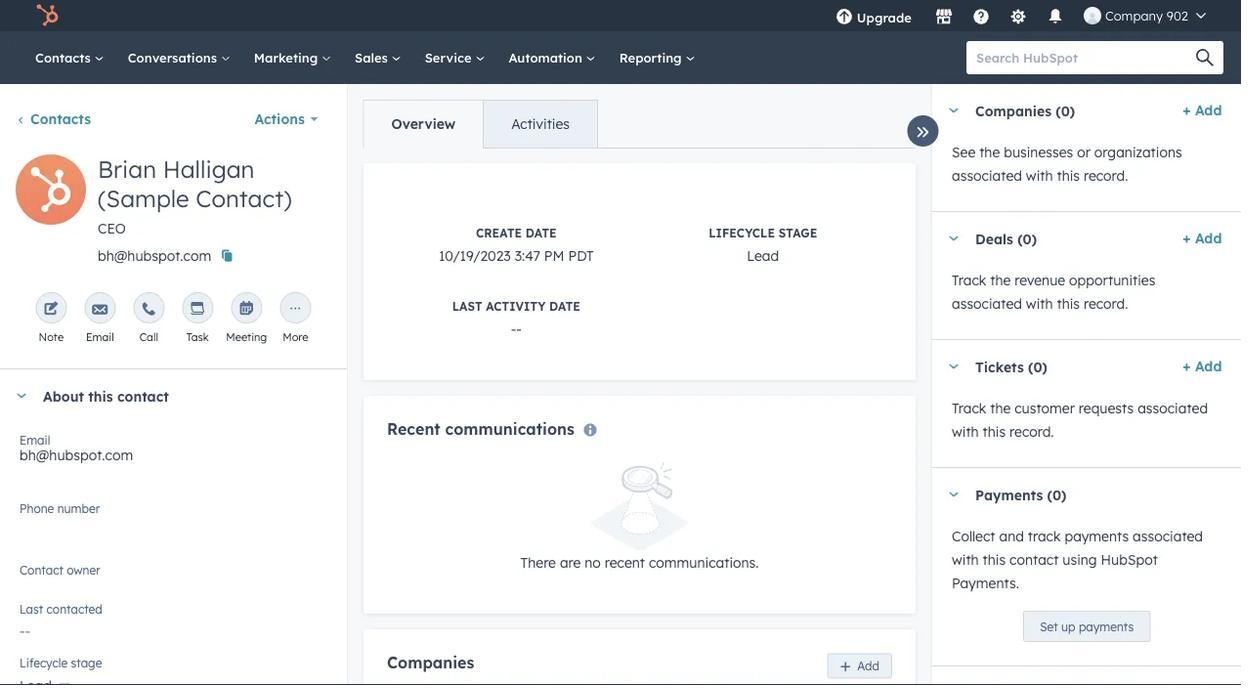 Task type: describe. For each thing, give the bounding box(es) containing it.
company
[[1106, 7, 1164, 23]]

meeting
[[226, 330, 267, 344]]

tickets (0)
[[975, 358, 1048, 375]]

payments
[[975, 486, 1043, 503]]

companies for companies (0)
[[975, 102, 1052, 119]]

+ add for see the businesses or organizations associated with this record.
[[1183, 102, 1222, 119]]

company 902 button
[[1073, 0, 1218, 31]]

caret image for companies (0)
[[948, 108, 960, 113]]

ceo
[[98, 220, 126, 237]]

reporting
[[620, 49, 686, 66]]

email for email bh@hubspot.com
[[20, 433, 50, 447]]

note image
[[43, 302, 59, 318]]

mateo roberts image
[[1084, 7, 1102, 24]]

Last contacted text field
[[20, 613, 327, 644]]

revenue
[[1015, 272, 1065, 289]]

add button
[[827, 654, 892, 679]]

companies (0) button
[[932, 84, 1175, 137]]

Phone number text field
[[20, 498, 327, 537]]

hubspot link
[[23, 4, 73, 27]]

search image
[[1197, 49, 1214, 66]]

call
[[140, 330, 158, 344]]

are
[[560, 555, 581, 572]]

service link
[[413, 31, 497, 84]]

help image
[[973, 9, 990, 26]]

organizations
[[1094, 144, 1182, 161]]

+ add button for see the businesses or organizations associated with this record.
[[1183, 99, 1222, 122]]

1 - from the left
[[511, 321, 516, 338]]

task
[[187, 330, 209, 344]]

(0) for payments (0)
[[1047, 486, 1067, 503]]

add for track the revenue opportunities associated with this record.
[[1195, 230, 1222, 247]]

+ add for track the revenue opportunities associated with this record.
[[1183, 230, 1222, 247]]

last activity date --
[[452, 299, 580, 338]]

lifecycle for lifecycle stage
[[20, 656, 68, 670]]

the for revenue
[[990, 272, 1011, 289]]

+ for see the businesses or organizations associated with this record.
[[1183, 102, 1191, 119]]

deals (0) button
[[932, 212, 1175, 265]]

navigation containing overview
[[363, 100, 598, 149]]

payments (0) button
[[932, 468, 1214, 521]]

contact inside collect and track payments associated with this contact using hubspot payments.
[[1010, 551, 1059, 569]]

lifecycle stage
[[20, 656, 102, 670]]

this inside see the businesses or organizations associated with this record.
[[1057, 167, 1080, 184]]

and
[[999, 528, 1024, 545]]

pdt
[[568, 247, 594, 264]]

(0) for tickets (0)
[[1028, 358, 1048, 375]]

stage
[[71, 656, 102, 670]]

automation
[[509, 49, 586, 66]]

actions
[[255, 110, 305, 128]]

+ add button for track the revenue opportunities associated with this record.
[[1183, 227, 1222, 250]]

deals
[[975, 230, 1013, 247]]

recent communications
[[387, 419, 574, 439]]

contact
[[20, 563, 63, 577]]

opportunities
[[1069, 272, 1156, 289]]

track
[[1028, 528, 1061, 545]]

+ for track the revenue opportunities associated with this record.
[[1183, 230, 1191, 247]]

tickets (0) button
[[932, 340, 1175, 393]]

(sample
[[98, 184, 189, 213]]

about this contact button
[[0, 370, 327, 422]]

marketing link
[[242, 31, 343, 84]]

communications.
[[649, 555, 759, 572]]

add inside button
[[857, 659, 880, 674]]

(0) for companies (0)
[[1056, 102, 1075, 119]]

record. for tickets (0)
[[1010, 423, 1054, 440]]

caret image for tickets (0)
[[948, 364, 960, 369]]

company 902
[[1106, 7, 1189, 23]]

marketing
[[254, 49, 322, 66]]

businesses
[[1004, 144, 1073, 161]]

date inside create date 10/19/2023 3:47 pm pdt
[[525, 226, 557, 241]]

there
[[520, 555, 556, 572]]

owner up contacted at the bottom
[[67, 563, 100, 577]]

edit button
[[16, 154, 86, 232]]

with for revenue
[[1026, 295, 1053, 312]]

deals (0)
[[975, 230, 1037, 247]]

recent
[[387, 419, 440, 439]]

track the revenue opportunities associated with this record.
[[952, 272, 1156, 312]]

collect and track payments associated with this contact using hubspot payments.
[[952, 528, 1203, 592]]

contacted
[[46, 602, 102, 616]]

email for email
[[86, 330, 114, 344]]

this for track the customer requests associated with this record.
[[983, 423, 1006, 440]]

conversations
[[128, 49, 221, 66]]

settings link
[[998, 0, 1039, 31]]

no
[[20, 570, 39, 587]]

track the customer requests associated with this record.
[[952, 400, 1208, 440]]

settings image
[[1010, 9, 1028, 26]]

note
[[39, 330, 64, 344]]

payments inside collect and track payments associated with this contact using hubspot payments.
[[1065, 528, 1129, 545]]

notifications button
[[1039, 0, 1073, 31]]

see
[[952, 144, 976, 161]]

communications
[[445, 419, 574, 439]]

associated for track the revenue opportunities associated with this record.
[[952, 295, 1022, 312]]

Search HubSpot search field
[[967, 41, 1207, 74]]

about
[[43, 387, 84, 405]]

caret image
[[948, 492, 960, 497]]

menu containing company 902
[[824, 0, 1218, 39]]

lifecycle stage lead
[[709, 226, 817, 264]]

3:47
[[514, 247, 540, 264]]

conversations link
[[116, 31, 242, 84]]

actions button
[[242, 100, 331, 139]]

+ for track the customer requests associated with this record.
[[1183, 358, 1191, 375]]

meeting image
[[239, 302, 255, 318]]

1 vertical spatial contacts
[[30, 110, 91, 128]]

1 vertical spatial contacts link
[[16, 110, 91, 128]]

phone
[[20, 501, 54, 516]]

create date 10/19/2023 3:47 pm pdt
[[438, 226, 594, 264]]

or
[[1077, 144, 1091, 161]]

with for customer
[[952, 423, 979, 440]]

no
[[584, 555, 601, 572]]

upgrade
[[857, 9, 912, 25]]

sales link
[[343, 31, 413, 84]]

upgrade image
[[836, 9, 853, 26]]

owner up last contacted
[[42, 570, 82, 587]]

with for track
[[952, 551, 979, 569]]

date inside last activity date --
[[549, 299, 580, 314]]

associated for track the customer requests associated with this record.
[[1138, 400, 1208, 417]]

record. for deals (0)
[[1084, 295, 1128, 312]]

+ add for track the customer requests associated with this record.
[[1183, 358, 1222, 375]]

brian halligan (sample contact) ceo
[[98, 154, 292, 237]]

+ add button for track the customer requests associated with this record.
[[1183, 355, 1222, 378]]



Task type: vqa. For each thing, say whether or not it's contained in the screenshot.
'this' in see the businesses or organizations associated with this record.
yes



Task type: locate. For each thing, give the bounding box(es) containing it.
associated inside track the customer requests associated with this record.
[[1138, 400, 1208, 417]]

lifecycle
[[709, 226, 775, 241], [20, 656, 68, 670]]

2 - from the left
[[516, 321, 521, 338]]

2 vertical spatial the
[[990, 400, 1011, 417]]

payments right the up
[[1079, 619, 1134, 634]]

with
[[1026, 167, 1053, 184], [1026, 295, 1053, 312], [952, 423, 979, 440], [952, 551, 979, 569]]

service
[[425, 49, 476, 66]]

3 + add from the top
[[1183, 358, 1222, 375]]

0 vertical spatial email
[[86, 330, 114, 344]]

caret image
[[948, 108, 960, 113], [948, 236, 960, 241], [948, 364, 960, 369], [16, 394, 27, 398]]

(0) right tickets
[[1028, 358, 1048, 375]]

this down or
[[1057, 167, 1080, 184]]

marketplaces button
[[924, 0, 965, 31]]

the inside see the businesses or organizations associated with this record.
[[979, 144, 1000, 161]]

companies for companies
[[387, 653, 474, 673]]

payments.
[[952, 575, 1019, 592]]

about this contact
[[43, 387, 169, 405]]

caret image inside companies (0) dropdown button
[[948, 108, 960, 113]]

caret image for deals (0)
[[948, 236, 960, 241]]

customer
[[1015, 400, 1075, 417]]

record. inside see the businesses or organizations associated with this record.
[[1084, 167, 1128, 184]]

902
[[1167, 7, 1189, 23]]

email inside email bh@hubspot.com
[[20, 433, 50, 447]]

0 vertical spatial track
[[952, 272, 986, 289]]

contacts up 'edit' popup button on the left of page
[[30, 110, 91, 128]]

(0) right deals
[[1018, 230, 1037, 247]]

email down about
[[20, 433, 50, 447]]

0 vertical spatial record.
[[1084, 167, 1128, 184]]

last left activity
[[452, 299, 482, 314]]

the
[[979, 144, 1000, 161], [990, 272, 1011, 289], [990, 400, 1011, 417]]

caret image inside "deals (0)" dropdown button
[[948, 236, 960, 241]]

contact down call
[[117, 387, 169, 405]]

caret image left deals
[[948, 236, 960, 241]]

lifecycle up lead
[[709, 226, 775, 241]]

this for collect and track payments associated with this contact using hubspot payments.
[[983, 551, 1006, 569]]

activities
[[512, 115, 570, 132]]

associated up hubspot
[[1133, 528, 1203, 545]]

1 vertical spatial companies
[[387, 653, 474, 673]]

2 track from the top
[[952, 400, 986, 417]]

pm
[[544, 247, 564, 264]]

requests
[[1079, 400, 1134, 417]]

this inside track the customer requests associated with this record.
[[983, 423, 1006, 440]]

10/19/2023
[[438, 247, 511, 264]]

with inside collect and track payments associated with this contact using hubspot payments.
[[952, 551, 979, 569]]

bh@hubspot.com down 'ceo'
[[98, 247, 211, 264]]

0 vertical spatial + add
[[1183, 102, 1222, 119]]

1 vertical spatial +
[[1183, 230, 1191, 247]]

this inside dropdown button
[[88, 387, 113, 405]]

this for track the revenue opportunities associated with this record.
[[1057, 295, 1080, 312]]

with up caret image
[[952, 423, 979, 440]]

email bh@hubspot.com
[[20, 433, 133, 464]]

set up payments link
[[1023, 611, 1151, 642]]

last inside last activity date --
[[452, 299, 482, 314]]

reporting link
[[608, 31, 707, 84]]

1 vertical spatial record.
[[1084, 295, 1128, 312]]

overview
[[392, 115, 456, 132]]

1 + add from the top
[[1183, 102, 1222, 119]]

help button
[[965, 0, 998, 31]]

1 vertical spatial + add button
[[1183, 227, 1222, 250]]

date right activity
[[549, 299, 580, 314]]

associated inside see the businesses or organizations associated with this record.
[[952, 167, 1022, 184]]

associated inside track the revenue opportunities associated with this record.
[[952, 295, 1022, 312]]

the for businesses
[[979, 144, 1000, 161]]

0 vertical spatial last
[[452, 299, 482, 314]]

(0)
[[1056, 102, 1075, 119], [1018, 230, 1037, 247], [1028, 358, 1048, 375], [1047, 486, 1067, 503]]

automation link
[[497, 31, 608, 84]]

0 horizontal spatial lifecycle
[[20, 656, 68, 670]]

0 vertical spatial companies
[[975, 102, 1052, 119]]

2 + add button from the top
[[1183, 227, 1222, 250]]

the inside track the revenue opportunities associated with this record.
[[990, 272, 1011, 289]]

contacts link down the hubspot link
[[23, 31, 116, 84]]

1 vertical spatial contact
[[1010, 551, 1059, 569]]

stage
[[778, 226, 817, 241]]

0 vertical spatial lifecycle
[[709, 226, 775, 241]]

set up payments
[[1040, 619, 1134, 634]]

companies inside dropdown button
[[975, 102, 1052, 119]]

associated right requests
[[1138, 400, 1208, 417]]

+ add button
[[1183, 99, 1222, 122], [1183, 227, 1222, 250], [1183, 355, 1222, 378]]

contact owner no owner
[[20, 563, 100, 587]]

the left revenue
[[990, 272, 1011, 289]]

1 horizontal spatial email
[[86, 330, 114, 344]]

hubspot
[[1101, 551, 1158, 569]]

with inside track the revenue opportunities associated with this record.
[[1026, 295, 1053, 312]]

brian
[[98, 154, 156, 184]]

this inside track the revenue opportunities associated with this record.
[[1057, 295, 1080, 312]]

track down deals
[[952, 272, 986, 289]]

track down tickets
[[952, 400, 986, 417]]

0 horizontal spatial companies
[[387, 653, 474, 673]]

hubspot image
[[35, 4, 59, 27]]

1 horizontal spatial contact
[[1010, 551, 1059, 569]]

phone number
[[20, 501, 100, 516]]

2 vertical spatial +
[[1183, 358, 1191, 375]]

contacts link
[[23, 31, 116, 84], [16, 110, 91, 128]]

contacts down the hubspot link
[[35, 49, 95, 66]]

0 vertical spatial date
[[525, 226, 557, 241]]

record. down customer on the bottom right of the page
[[1010, 423, 1054, 440]]

the for customer
[[990, 400, 1011, 417]]

add for see the businesses or organizations associated with this record.
[[1195, 102, 1222, 119]]

record.
[[1084, 167, 1128, 184], [1084, 295, 1128, 312], [1010, 423, 1054, 440]]

-
[[511, 321, 516, 338], [516, 321, 521, 338]]

track for track the customer requests associated with this record.
[[952, 400, 986, 417]]

1 vertical spatial track
[[952, 400, 986, 417]]

collect
[[952, 528, 995, 545]]

this up the payments.
[[983, 551, 1006, 569]]

1 horizontal spatial lifecycle
[[709, 226, 775, 241]]

add for track the customer requests associated with this record.
[[1195, 358, 1222, 375]]

1 + from the top
[[1183, 102, 1191, 119]]

activities link
[[483, 101, 597, 148]]

1 vertical spatial bh@hubspot.com
[[20, 447, 133, 464]]

(0) up businesses at right top
[[1056, 102, 1075, 119]]

companies
[[975, 102, 1052, 119], [387, 653, 474, 673]]

there are no recent communications.
[[520, 555, 759, 572]]

1 horizontal spatial last
[[452, 299, 482, 314]]

record. down opportunities
[[1084, 295, 1128, 312]]

contact)
[[196, 184, 292, 213]]

with down revenue
[[1026, 295, 1053, 312]]

associated down revenue
[[952, 295, 1022, 312]]

caret image left about
[[16, 394, 27, 398]]

owner
[[67, 563, 100, 577], [42, 570, 82, 587]]

bh@hubspot.com
[[98, 247, 211, 264], [20, 447, 133, 464]]

0 horizontal spatial contact
[[117, 387, 169, 405]]

lifecycle left stage
[[20, 656, 68, 670]]

1 vertical spatial the
[[990, 272, 1011, 289]]

(0) up track
[[1047, 486, 1067, 503]]

contacts link up 'edit' popup button on the left of page
[[16, 110, 91, 128]]

lifecycle for lifecycle stage lead
[[709, 226, 775, 241]]

email image
[[92, 302, 108, 318]]

associated
[[952, 167, 1022, 184], [952, 295, 1022, 312], [1138, 400, 1208, 417], [1133, 528, 1203, 545]]

activity
[[486, 299, 545, 314]]

number
[[57, 501, 100, 516]]

0 vertical spatial the
[[979, 144, 1000, 161]]

track inside track the customer requests associated with this record.
[[952, 400, 986, 417]]

payments (0)
[[975, 486, 1067, 503]]

last for last contacted
[[20, 602, 43, 616]]

date
[[525, 226, 557, 241], [549, 299, 580, 314]]

companies (0)
[[975, 102, 1075, 119]]

2 vertical spatial + add
[[1183, 358, 1222, 375]]

caret image inside about this contact dropdown button
[[16, 394, 27, 398]]

0 vertical spatial contacts link
[[23, 31, 116, 84]]

the right see
[[979, 144, 1000, 161]]

with inside track the customer requests associated with this record.
[[952, 423, 979, 440]]

marketplaces image
[[936, 9, 953, 26]]

1 vertical spatial last
[[20, 602, 43, 616]]

more
[[283, 330, 308, 344]]

contact down track
[[1010, 551, 1059, 569]]

record. inside track the customer requests associated with this record.
[[1010, 423, 1054, 440]]

navigation
[[363, 100, 598, 149]]

call image
[[141, 302, 157, 318]]

the inside track the customer requests associated with this record.
[[990, 400, 1011, 417]]

caret image inside tickets (0) dropdown button
[[948, 364, 960, 369]]

menu
[[824, 0, 1218, 39]]

contact
[[117, 387, 169, 405], [1010, 551, 1059, 569]]

last for last activity date --
[[452, 299, 482, 314]]

set
[[1040, 619, 1058, 634]]

0 vertical spatial +
[[1183, 102, 1191, 119]]

1 track from the top
[[952, 272, 986, 289]]

2 vertical spatial record.
[[1010, 423, 1054, 440]]

last
[[452, 299, 482, 314], [20, 602, 43, 616]]

3 + add button from the top
[[1183, 355, 1222, 378]]

associated inside collect and track payments associated with this contact using hubspot payments.
[[1133, 528, 1203, 545]]

1 + add button from the top
[[1183, 99, 1222, 122]]

date up the pm
[[525, 226, 557, 241]]

task image
[[190, 302, 206, 318]]

email down the "email" icon
[[86, 330, 114, 344]]

lifecycle inside lifecycle stage lead
[[709, 226, 775, 241]]

track for track the revenue opportunities associated with this record.
[[952, 272, 986, 289]]

1 vertical spatial payments
[[1079, 619, 1134, 634]]

0 vertical spatial + add button
[[1183, 99, 1222, 122]]

track inside track the revenue opportunities associated with this record.
[[952, 272, 986, 289]]

caret image left tickets
[[948, 364, 960, 369]]

tickets
[[975, 358, 1024, 375]]

associated down see
[[952, 167, 1022, 184]]

associated for collect and track payments associated with this contact using hubspot payments.
[[1133, 528, 1203, 545]]

3 + from the top
[[1183, 358, 1191, 375]]

sales
[[355, 49, 392, 66]]

0 horizontal spatial email
[[20, 433, 50, 447]]

this right about
[[88, 387, 113, 405]]

1 vertical spatial email
[[20, 433, 50, 447]]

with inside see the businesses or organizations associated with this record.
[[1026, 167, 1053, 184]]

halligan
[[163, 154, 255, 184]]

2 vertical spatial + add button
[[1183, 355, 1222, 378]]

add
[[1195, 102, 1222, 119], [1195, 230, 1222, 247], [1195, 358, 1222, 375], [857, 659, 880, 674]]

this inside collect and track payments associated with this contact using hubspot payments.
[[983, 551, 1006, 569]]

overview link
[[364, 101, 483, 148]]

0 vertical spatial bh@hubspot.com
[[98, 247, 211, 264]]

last contacted
[[20, 602, 102, 616]]

search button
[[1187, 41, 1224, 74]]

no owner button
[[20, 559, 327, 592]]

record. inside track the revenue opportunities associated with this record.
[[1084, 295, 1128, 312]]

payments up the using
[[1065, 528, 1129, 545]]

record. down or
[[1084, 167, 1128, 184]]

caret image up see
[[948, 108, 960, 113]]

2 + add from the top
[[1183, 230, 1222, 247]]

payments inside "set up payments" link
[[1079, 619, 1134, 634]]

1 vertical spatial date
[[549, 299, 580, 314]]

recent
[[605, 555, 645, 572]]

the down tickets
[[990, 400, 1011, 417]]

0 vertical spatial contact
[[117, 387, 169, 405]]

create
[[476, 226, 522, 241]]

caret image for about this contact
[[16, 394, 27, 398]]

0 horizontal spatial last
[[20, 602, 43, 616]]

with down businesses at right top
[[1026, 167, 1053, 184]]

(0) for deals (0)
[[1018, 230, 1037, 247]]

with down collect
[[952, 551, 979, 569]]

1 horizontal spatial companies
[[975, 102, 1052, 119]]

1 vertical spatial lifecycle
[[20, 656, 68, 670]]

bh@hubspot.com up "number"
[[20, 447, 133, 464]]

this
[[1057, 167, 1080, 184], [1057, 295, 1080, 312], [88, 387, 113, 405], [983, 423, 1006, 440], [983, 551, 1006, 569]]

contact inside dropdown button
[[117, 387, 169, 405]]

lead
[[747, 247, 779, 264]]

see the businesses or organizations associated with this record.
[[952, 144, 1182, 184]]

1 vertical spatial + add
[[1183, 230, 1222, 247]]

this down revenue
[[1057, 295, 1080, 312]]

0 vertical spatial payments
[[1065, 528, 1129, 545]]

0 vertical spatial contacts
[[35, 49, 95, 66]]

notifications image
[[1047, 9, 1065, 26]]

+ add
[[1183, 102, 1222, 119], [1183, 230, 1222, 247], [1183, 358, 1222, 375]]

last down no
[[20, 602, 43, 616]]

more image
[[288, 302, 303, 318]]

this up payments
[[983, 423, 1006, 440]]

2 + from the top
[[1183, 230, 1191, 247]]



